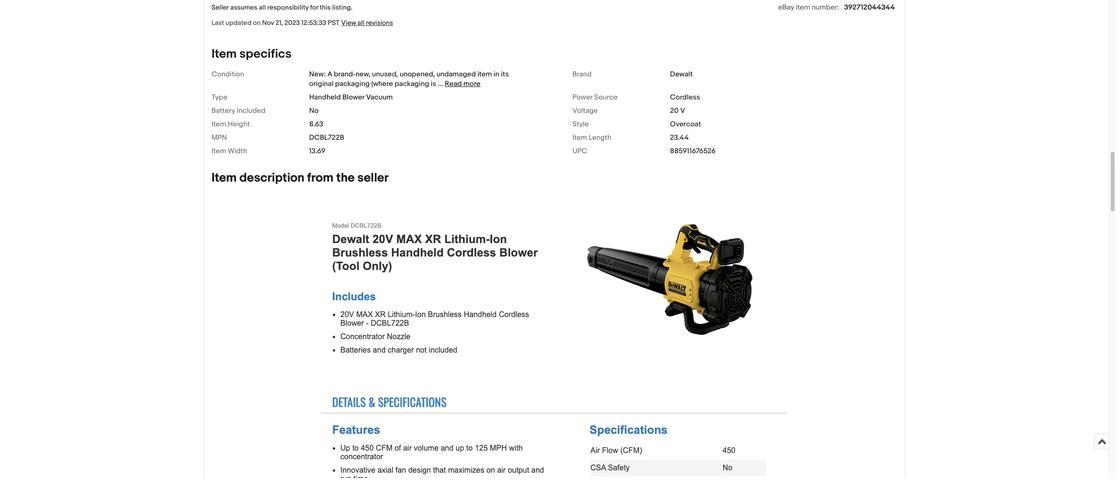 Task type: vqa. For each thing, say whether or not it's contained in the screenshot.


Task type: locate. For each thing, give the bounding box(es) containing it.
view all revisions link
[[340, 18, 393, 27]]

1 packaging from the left
[[335, 79, 370, 88]]

assumes
[[230, 3, 258, 12]]

dcbl722b
[[309, 133, 344, 142]]

0 horizontal spatial packaging
[[335, 79, 370, 88]]

item for item height
[[212, 120, 226, 129]]

unused,
[[372, 70, 398, 79]]

packaging
[[335, 79, 370, 88], [395, 79, 429, 88]]

the
[[336, 171, 355, 186]]

mpn
[[212, 133, 227, 142]]

length
[[589, 133, 612, 142]]

its
[[501, 70, 509, 79]]

number:
[[812, 3, 840, 12]]

power source
[[573, 93, 618, 102]]

item up upc
[[573, 133, 587, 142]]

1 horizontal spatial packaging
[[395, 79, 429, 88]]

item up mpn at the left
[[212, 120, 226, 129]]

v
[[681, 106, 686, 115]]

item
[[796, 3, 811, 12], [478, 70, 492, 79]]

ebay item number: 392712044344
[[779, 3, 895, 12]]

item down mpn at the left
[[212, 147, 226, 156]]

all
[[259, 3, 266, 12], [358, 19, 365, 27]]

885911676526
[[670, 147, 716, 156]]

dewalt
[[670, 70, 693, 79]]

all right the view
[[358, 19, 365, 27]]

8.63
[[309, 120, 323, 129]]

height
[[228, 120, 250, 129]]

a
[[328, 70, 333, 79]]

0 vertical spatial item
[[796, 3, 811, 12]]

0 horizontal spatial all
[[259, 3, 266, 12]]

width
[[228, 147, 247, 156]]

item for item description from the seller
[[212, 171, 237, 186]]

last updated on nov 21, 2023 12:53:33 pst view all revisions
[[212, 19, 393, 27]]

packaging down brand-
[[335, 79, 370, 88]]

item left in
[[478, 70, 492, 79]]

0 horizontal spatial item
[[478, 70, 492, 79]]

seller assumes all responsibility for this listing.
[[212, 3, 353, 12]]

1 horizontal spatial all
[[358, 19, 365, 27]]

1 vertical spatial all
[[358, 19, 365, 27]]

description
[[240, 171, 305, 186]]

this
[[320, 3, 331, 12]]

revisions
[[366, 19, 393, 27]]

new: a brand-new, unused, unopened, undamaged item in its original packaging (where packaging is ...
[[309, 70, 509, 88]]

item width
[[212, 147, 247, 156]]

for
[[310, 3, 318, 12]]

handheld blower vacuum
[[309, 93, 393, 102]]

upc
[[573, 147, 588, 156]]

item description from the seller
[[212, 171, 389, 186]]

new:
[[309, 70, 326, 79]]

battery
[[212, 106, 235, 115]]

item length
[[573, 133, 612, 142]]

0 vertical spatial all
[[259, 3, 266, 12]]

from
[[307, 171, 334, 186]]

item down item width
[[212, 171, 237, 186]]

1 vertical spatial item
[[478, 70, 492, 79]]

1 horizontal spatial item
[[796, 3, 811, 12]]

packaging down unopened,
[[395, 79, 429, 88]]

item for item length
[[573, 133, 587, 142]]

12:53:33
[[302, 19, 327, 27]]

in
[[494, 70, 500, 79]]

item up condition
[[212, 47, 237, 62]]

all up on
[[259, 3, 266, 12]]

(where
[[371, 79, 393, 88]]

unopened,
[[400, 70, 435, 79]]

original
[[309, 79, 334, 88]]

new,
[[356, 70, 371, 79]]

item right ebay on the top of the page
[[796, 3, 811, 12]]

21,
[[276, 19, 283, 27]]

item
[[212, 47, 237, 62], [212, 120, 226, 129], [573, 133, 587, 142], [212, 147, 226, 156], [212, 171, 237, 186]]

type
[[212, 93, 228, 102]]



Task type: describe. For each thing, give the bounding box(es) containing it.
13.69
[[309, 147, 326, 156]]

included
[[237, 106, 266, 115]]

last
[[212, 19, 224, 27]]

ebay
[[779, 3, 795, 12]]

brand-
[[334, 70, 356, 79]]

20
[[670, 106, 679, 115]]

condition
[[212, 70, 244, 79]]

cordless
[[670, 93, 701, 102]]

20 v
[[670, 106, 686, 115]]

392712044344
[[845, 3, 895, 12]]

2023
[[285, 19, 300, 27]]

23.44
[[670, 133, 689, 142]]

more
[[464, 79, 481, 88]]

vacuum
[[366, 93, 393, 102]]

item for item specifics
[[212, 47, 237, 62]]

no
[[309, 106, 319, 115]]

2 packaging from the left
[[395, 79, 429, 88]]

item inside 'new: a brand-new, unused, unopened, undamaged item in its original packaging (where packaging is ...'
[[478, 70, 492, 79]]

item height
[[212, 120, 250, 129]]

item specifics
[[212, 47, 292, 62]]

seller
[[358, 171, 389, 186]]

item for item width
[[212, 147, 226, 156]]

overcoat
[[670, 120, 701, 129]]

read more button
[[445, 79, 481, 88]]

is
[[431, 79, 436, 88]]

battery included
[[212, 106, 266, 115]]

read
[[445, 79, 462, 88]]

listing.
[[332, 3, 353, 12]]

responsibility
[[267, 3, 309, 12]]

source
[[594, 93, 618, 102]]

on
[[253, 19, 261, 27]]

view
[[341, 19, 356, 27]]

...
[[438, 79, 443, 88]]

power
[[573, 93, 593, 102]]

specifics
[[240, 47, 292, 62]]

read more
[[445, 79, 481, 88]]

style
[[573, 120, 589, 129]]

nov
[[262, 19, 274, 27]]

handheld
[[309, 93, 341, 102]]

updated
[[226, 19, 252, 27]]

pst
[[328, 19, 340, 27]]

seller
[[212, 3, 229, 12]]

voltage
[[573, 106, 598, 115]]

blower
[[343, 93, 365, 102]]

undamaged
[[437, 70, 476, 79]]

brand
[[573, 70, 592, 79]]



